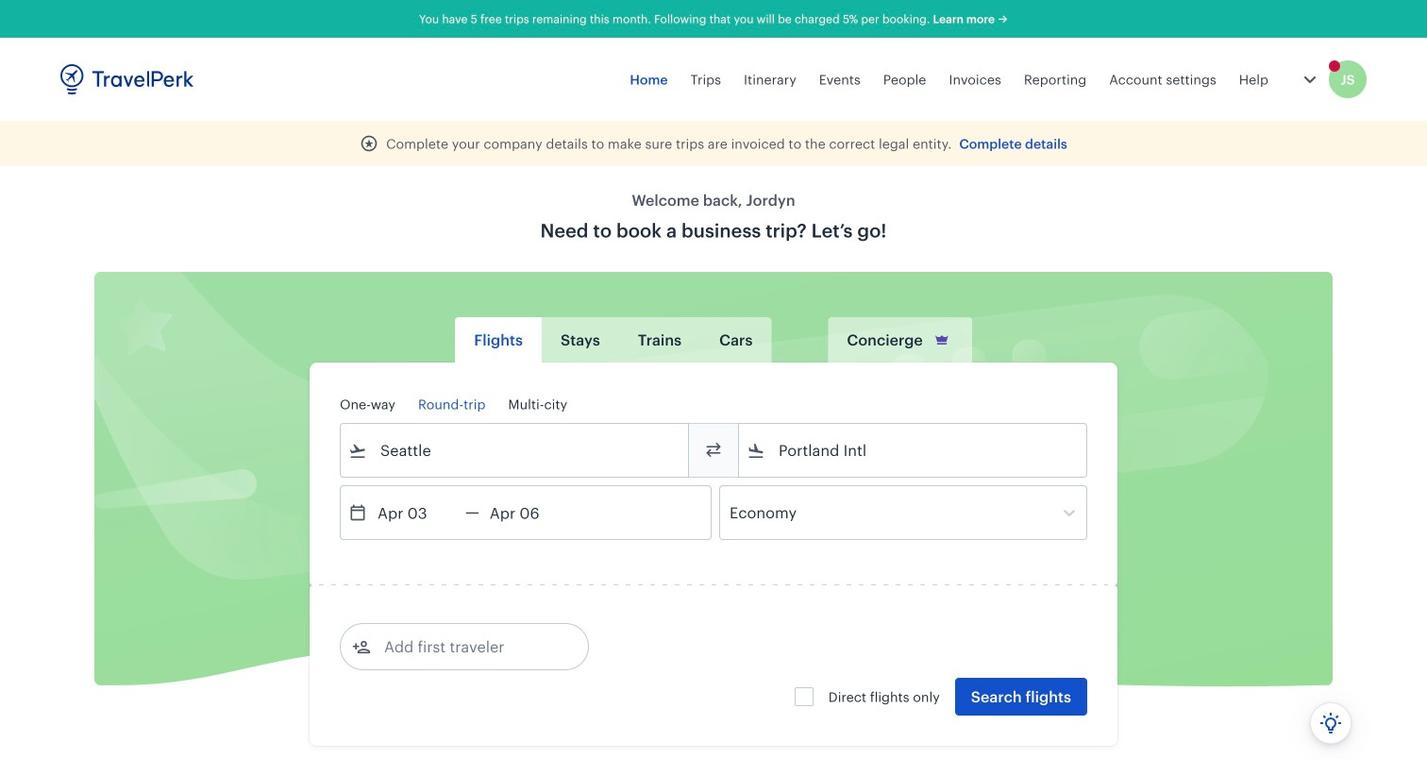 Task type: vqa. For each thing, say whether or not it's contained in the screenshot.
"Return" FIELD
no



Task type: describe. For each thing, give the bounding box(es) containing it.
Return text field
[[479, 486, 578, 539]]

From search field
[[367, 435, 664, 465]]

Add first traveler search field
[[371, 632, 567, 662]]

Depart text field
[[367, 486, 465, 539]]

To search field
[[766, 435, 1062, 465]]



